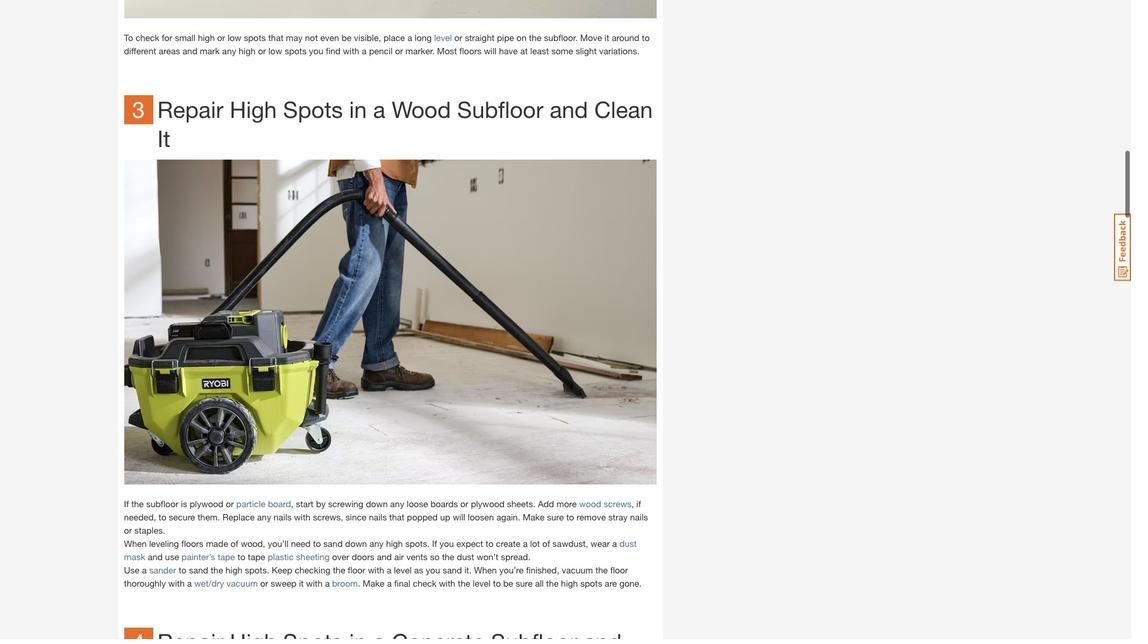 Task type: locate. For each thing, give the bounding box(es) containing it.
for
[[162, 32, 172, 43]]

to down wood,
[[238, 551, 245, 562]]

dust up it.
[[457, 551, 474, 562]]

move
[[580, 32, 602, 43]]

1 vertical spatial low
[[268, 46, 282, 56]]

sure down add
[[547, 512, 564, 522]]

any
[[222, 46, 236, 56], [390, 498, 404, 509], [257, 512, 271, 522], [370, 538, 384, 549]]

to right around
[[642, 32, 650, 43]]

or straight pipe on the subfloor. move it around to different areas and mark any high or low spots you find with a pencil or marker. most floors will have at least some slight variations.
[[124, 32, 650, 56]]

0 horizontal spatial of
[[231, 538, 238, 549]]

high right all
[[561, 578, 578, 589]]

check up different
[[136, 32, 159, 43]]

sand down painter's
[[189, 565, 208, 575]]

dust mask
[[124, 538, 637, 562]]

sheets.
[[507, 498, 536, 509]]

wood
[[579, 498, 601, 509]]

a down visible,
[[362, 46, 367, 56]]

0 horizontal spatial dust
[[457, 551, 474, 562]]

dust inside the dust mask
[[620, 538, 637, 549]]

1 vertical spatial be
[[503, 578, 513, 589]]

level
[[434, 32, 452, 43], [394, 565, 412, 575], [473, 578, 491, 589]]

the up needed,
[[131, 498, 144, 509]]

be down you're
[[503, 578, 513, 589]]

1 vertical spatial level
[[394, 565, 412, 575]]

you down so
[[426, 565, 440, 575]]

1 vertical spatial dust
[[457, 551, 474, 562]]

stray
[[608, 512, 628, 522]]

floor up are
[[610, 565, 628, 575]]

spots. left keep at left
[[245, 565, 269, 575]]

a inside repair high spots in a wood subfloor and clean it
[[373, 96, 385, 123]]

sand
[[323, 538, 343, 549], [189, 565, 208, 575], [443, 565, 462, 575]]

2 horizontal spatial level
[[473, 578, 491, 589]]

sand left it.
[[443, 565, 462, 575]]

1 horizontal spatial nails
[[369, 512, 387, 522]]

0 vertical spatial floors
[[460, 46, 482, 56]]

and left clean
[[550, 96, 588, 123]]

nails down board
[[274, 512, 292, 522]]

is
[[181, 498, 187, 509]]

any right mark
[[222, 46, 236, 56]]

1 vertical spatial that
[[389, 512, 405, 522]]

low right small
[[228, 32, 241, 43]]

wood,
[[241, 538, 265, 549]]

1 horizontal spatial level
[[434, 32, 452, 43]]

level up most
[[434, 32, 452, 43]]

thoroughly
[[124, 578, 166, 589]]

0 vertical spatial check
[[136, 32, 159, 43]]

or down needed,
[[124, 525, 132, 536]]

0 horizontal spatial floors
[[181, 538, 203, 549]]

, left if
[[632, 498, 634, 509]]

when leveling floors made of wood, you'll need to sand down any high spots. if you expect to create a lot of sawdust, wear a
[[124, 538, 620, 549]]

0 horizontal spatial that
[[268, 32, 283, 43]]

0 vertical spatial that
[[268, 32, 283, 43]]

loose
[[407, 498, 428, 509]]

1 vertical spatial spots.
[[245, 565, 269, 575]]

check
[[136, 32, 159, 43], [413, 578, 437, 589]]

0 vertical spatial it
[[605, 32, 609, 43]]

broom
[[332, 578, 358, 589]]

or right boards
[[460, 498, 469, 509]]

it
[[605, 32, 609, 43], [299, 578, 304, 589]]

3
[[132, 96, 145, 123]]

so
[[430, 551, 440, 562]]

floor up .
[[348, 565, 366, 575]]

place
[[384, 32, 405, 43]]

level down won't
[[473, 578, 491, 589]]

0 vertical spatial you
[[309, 46, 323, 56]]

0 vertical spatial spots.
[[405, 538, 430, 549]]

1 vertical spatial it
[[299, 578, 304, 589]]

1 vertical spatial spots
[[285, 46, 307, 56]]

need
[[291, 538, 311, 549]]

1 horizontal spatial make
[[523, 512, 545, 522]]

1 vertical spatial floors
[[181, 538, 203, 549]]

someone using a long level to check for high and low spots on a floor. image
[[124, 0, 657, 18]]

1 horizontal spatial plywood
[[471, 498, 505, 509]]

painter's tape link
[[182, 551, 235, 562]]

floors up painter's
[[181, 538, 203, 549]]

with right find
[[343, 46, 359, 56]]

2 vertical spatial you
[[426, 565, 440, 575]]

and inside or straight pipe on the subfloor. move it around to different areas and mark any high or low spots you find with a pencil or marker. most floors will have at least some slight variations.
[[183, 46, 197, 56]]

0 horizontal spatial spots.
[[245, 565, 269, 575]]

, inside , if needed, to secure them. replace any nails with screws, since nails that popped up will loosen again. make sure to remove stray nails or staples.
[[632, 498, 634, 509]]

nails
[[274, 512, 292, 522], [369, 512, 387, 522], [630, 512, 648, 522]]

dust right wear
[[620, 538, 637, 549]]

will down straight
[[484, 46, 497, 56]]

0 horizontal spatial make
[[363, 578, 385, 589]]

when inside to sand the high spots. keep checking the floor with a level as you sand it. when you're finished, vacuum the floor thoroughly with a
[[474, 565, 497, 575]]

plywood up loosen
[[471, 498, 505, 509]]

or
[[217, 32, 225, 43], [454, 32, 462, 43], [258, 46, 266, 56], [395, 46, 403, 56], [226, 498, 234, 509], [460, 498, 469, 509], [124, 525, 132, 536], [260, 578, 268, 589]]

1 vertical spatial will
[[453, 512, 465, 522]]

1 horizontal spatial vacuum
[[562, 565, 593, 575]]

it.
[[464, 565, 472, 575]]

a inside or straight pipe on the subfloor. move it around to different areas and mark any high or low spots you find with a pencil or marker. most floors will have at least some slight variations.
[[362, 46, 367, 56]]

0 horizontal spatial nails
[[274, 512, 292, 522]]

high
[[230, 96, 277, 123]]

0 vertical spatial low
[[228, 32, 241, 43]]

small
[[175, 32, 195, 43]]

dust
[[620, 538, 637, 549], [457, 551, 474, 562]]

nails down if
[[630, 512, 648, 522]]

to up won't
[[486, 538, 494, 549]]

1 horizontal spatial spots.
[[405, 538, 430, 549]]

spots
[[283, 96, 343, 123]]

you
[[309, 46, 323, 56], [440, 538, 454, 549], [426, 565, 440, 575]]

use a sander
[[124, 565, 176, 575]]

0 vertical spatial if
[[124, 498, 129, 509]]

you up so
[[440, 538, 454, 549]]

0 horizontal spatial low
[[228, 32, 241, 43]]

or inside , if needed, to secure them. replace any nails with screws, since nails that popped up will loosen again. make sure to remove stray nails or staples.
[[124, 525, 132, 536]]

, left start
[[291, 498, 293, 509]]

at
[[520, 46, 528, 56]]

sure left all
[[516, 578, 533, 589]]

the
[[529, 32, 542, 43], [131, 498, 144, 509], [442, 551, 455, 562], [211, 565, 223, 575], [333, 565, 345, 575], [596, 565, 608, 575], [458, 578, 470, 589], [546, 578, 559, 589]]

make
[[523, 512, 545, 522], [363, 578, 385, 589]]

high inside to sand the high spots. keep checking the floor with a level as you sand it. when you're finished, vacuum the floor thoroughly with a
[[226, 565, 242, 575]]

0 horizontal spatial spots
[[244, 32, 266, 43]]

will right up
[[453, 512, 465, 522]]

the inside or straight pipe on the subfloor. move it around to different areas and mark any high or low spots you find with a pencil or marker. most floors will have at least some slight variations.
[[529, 32, 542, 43]]

0 horizontal spatial floor
[[348, 565, 366, 575]]

of right the lot
[[542, 538, 550, 549]]

1 horizontal spatial that
[[389, 512, 405, 522]]

make right .
[[363, 578, 385, 589]]

1 horizontal spatial sure
[[547, 512, 564, 522]]

level inside to sand the high spots. keep checking the floor with a level as you sand it. when you're finished, vacuum the floor thoroughly with a
[[394, 565, 412, 575]]

0 vertical spatial sure
[[547, 512, 564, 522]]

needed,
[[124, 512, 156, 522]]

0 horizontal spatial sure
[[516, 578, 533, 589]]

2 of from the left
[[542, 538, 550, 549]]

sand up and use painter's tape to tape plastic sheeting over doors and air vents so the dust won't spread.
[[323, 538, 343, 549]]

be
[[342, 32, 352, 43], [503, 578, 513, 589]]

1 vertical spatial vacuum
[[227, 578, 258, 589]]

the right so
[[442, 551, 455, 562]]

1 horizontal spatial spots
[[285, 46, 307, 56]]

2 floor from the left
[[610, 565, 628, 575]]

to down use
[[179, 565, 186, 575]]

check down as
[[413, 578, 437, 589]]

0 horizontal spatial tape
[[218, 551, 235, 562]]

if up needed,
[[124, 498, 129, 509]]

plywood up "them."
[[190, 498, 223, 509]]

that down "if the subfloor is plywood or particle board , start by screwing down any loose boards or plywood sheets. add more wood screws"
[[389, 512, 405, 522]]

1 horizontal spatial when
[[474, 565, 497, 575]]

0 horizontal spatial check
[[136, 32, 159, 43]]

low inside or straight pipe on the subfloor. move it around to different areas and mark any high or low spots you find with a pencil or marker. most floors will have at least some slight variations.
[[268, 46, 282, 56]]

and left air
[[377, 551, 392, 562]]

1 vertical spatial when
[[474, 565, 497, 575]]

sweep
[[271, 578, 297, 589]]

that inside , if needed, to secure them. replace any nails with screws, since nails that popped up will loosen again. make sure to remove stray nails or staples.
[[389, 512, 405, 522]]

1 horizontal spatial floor
[[610, 565, 628, 575]]

spots.
[[405, 538, 430, 549], [245, 565, 269, 575]]

1 horizontal spatial tape
[[248, 551, 265, 562]]

a right in
[[373, 96, 385, 123]]

1 horizontal spatial floors
[[460, 46, 482, 56]]

level up "final"
[[394, 565, 412, 575]]

start
[[296, 498, 314, 509]]

up
[[440, 512, 450, 522]]

when up mask at left
[[124, 538, 147, 549]]

spots down may
[[285, 46, 307, 56]]

the right "on"
[[529, 32, 542, 43]]

0 vertical spatial vacuum
[[562, 565, 593, 575]]

2 horizontal spatial nails
[[630, 512, 648, 522]]

you down not
[[309, 46, 323, 56]]

spots left may
[[244, 32, 266, 43]]

floors
[[460, 46, 482, 56], [181, 538, 203, 549]]

if up so
[[432, 538, 437, 549]]

mask
[[124, 551, 145, 562]]

0 vertical spatial spots
[[244, 32, 266, 43]]

with down start
[[294, 512, 311, 522]]

0 horizontal spatial if
[[124, 498, 129, 509]]

0 vertical spatial will
[[484, 46, 497, 56]]

0 vertical spatial dust
[[620, 538, 637, 549]]

may
[[286, 32, 303, 43]]

it right move
[[605, 32, 609, 43]]

when
[[124, 538, 147, 549], [474, 565, 497, 575]]

it
[[157, 125, 170, 152]]

0 horizontal spatial vacuum
[[227, 578, 258, 589]]

that
[[268, 32, 283, 43], [389, 512, 405, 522]]

a right wear
[[612, 538, 617, 549]]

1 horizontal spatial check
[[413, 578, 437, 589]]

down up since
[[366, 498, 388, 509]]

or left sweep
[[260, 578, 268, 589]]

1 horizontal spatial will
[[484, 46, 497, 56]]

tape
[[218, 551, 235, 562], [248, 551, 265, 562]]

0 horizontal spatial sand
[[189, 565, 208, 575]]

to
[[124, 32, 133, 43]]

most
[[437, 46, 457, 56]]

0 horizontal spatial when
[[124, 538, 147, 549]]

0 horizontal spatial level
[[394, 565, 412, 575]]

add
[[538, 498, 554, 509]]

vacuum right wet/dry
[[227, 578, 258, 589]]

when down won't
[[474, 565, 497, 575]]

1 horizontal spatial low
[[268, 46, 282, 56]]

vacuum down sawdust,
[[562, 565, 593, 575]]

floors down straight
[[460, 46, 482, 56]]

1 horizontal spatial ,
[[632, 498, 634, 509]]

floors inside or straight pipe on the subfloor. move it around to different areas and mark any high or low spots you find with a pencil or marker. most floors will have at least some slight variations.
[[460, 46, 482, 56]]

wear
[[591, 538, 610, 549]]

high
[[198, 32, 215, 43], [239, 46, 256, 56], [386, 538, 403, 549], [226, 565, 242, 575], [561, 578, 578, 589]]

0 vertical spatial make
[[523, 512, 545, 522]]

1 vertical spatial down
[[345, 538, 367, 549]]

tape down wood,
[[248, 551, 265, 562]]

high right mark
[[239, 46, 256, 56]]

the down and use painter's tape to tape plastic sheeting over doors and air vents so the dust won't spread.
[[333, 565, 345, 575]]

plastic sheeting link
[[268, 551, 330, 562]]

0 horizontal spatial will
[[453, 512, 465, 522]]

1 horizontal spatial dust
[[620, 538, 637, 549]]

1 horizontal spatial if
[[432, 538, 437, 549]]

1 vertical spatial if
[[432, 538, 437, 549]]

boards
[[431, 498, 458, 509]]

floor
[[348, 565, 366, 575], [610, 565, 628, 575]]

0 horizontal spatial plywood
[[190, 498, 223, 509]]

wet/dry vacuum or sweep it with a broom . make a final check with the level to be sure all the high spots are gone.
[[194, 578, 642, 589]]

spots. up vents
[[405, 538, 430, 549]]

high up wet/dry vacuum link
[[226, 565, 242, 575]]

sheeting
[[296, 551, 330, 562]]

a left the long
[[408, 32, 412, 43]]

any down particle board link
[[257, 512, 271, 522]]

again.
[[497, 512, 520, 522]]

2 , from the left
[[632, 498, 634, 509]]

you inside to sand the high spots. keep checking the floor with a level as you sand it. when you're finished, vacuum the floor thoroughly with a
[[426, 565, 440, 575]]

low down to check for small high or low spots that may not even be visible, place a long level
[[268, 46, 282, 56]]

it down checking
[[299, 578, 304, 589]]

0 vertical spatial level
[[434, 32, 452, 43]]

1 horizontal spatial it
[[605, 32, 609, 43]]

wet/dry vacuum link
[[194, 578, 258, 589]]

plywood
[[190, 498, 223, 509], [471, 498, 505, 509]]

with inside or straight pipe on the subfloor. move it around to different areas and mark any high or low spots you find with a pencil or marker. most floors will have at least some slight variations.
[[343, 46, 359, 56]]

of right the made
[[231, 538, 238, 549]]

0 horizontal spatial be
[[342, 32, 352, 43]]

tape down the made
[[218, 551, 235, 562]]

1 horizontal spatial be
[[503, 578, 513, 589]]

loosen
[[468, 512, 494, 522]]

that left may
[[268, 32, 283, 43]]

1 horizontal spatial of
[[542, 538, 550, 549]]

2 horizontal spatial spots
[[580, 578, 602, 589]]

will
[[484, 46, 497, 56], [453, 512, 465, 522]]

of
[[231, 538, 238, 549], [542, 538, 550, 549]]

0 horizontal spatial ,
[[291, 498, 293, 509]]

spots left are
[[580, 578, 602, 589]]

and down small
[[183, 46, 197, 56]]

.
[[358, 578, 360, 589]]

in
[[349, 96, 367, 123]]

1 , from the left
[[291, 498, 293, 509]]

be right even
[[342, 32, 352, 43]]

0 vertical spatial when
[[124, 538, 147, 549]]

level link
[[434, 32, 452, 43]]



Task type: vqa. For each thing, say whether or not it's contained in the screenshot.
the level
yes



Task type: describe. For each thing, give the bounding box(es) containing it.
broom link
[[332, 578, 358, 589]]

you inside or straight pipe on the subfloor. move it around to different areas and mark any high or low spots you find with a pencil or marker. most floors will have at least some slight variations.
[[309, 46, 323, 56]]

repair
[[157, 96, 223, 123]]

2 tape from the left
[[248, 551, 265, 562]]

with down so
[[439, 578, 455, 589]]

1 of from the left
[[231, 538, 238, 549]]

least
[[530, 46, 549, 56]]

2 nails from the left
[[369, 512, 387, 522]]

or up replace
[[226, 498, 234, 509]]

clean
[[594, 96, 653, 123]]

or right level link
[[454, 32, 462, 43]]

marker.
[[406, 46, 435, 56]]

a down dust mask link
[[387, 565, 392, 575]]

or up mark
[[217, 32, 225, 43]]

screwing
[[328, 498, 363, 509]]

straight
[[465, 32, 495, 43]]

replace
[[222, 512, 255, 522]]

1 horizontal spatial sand
[[323, 538, 343, 549]]

create
[[496, 538, 521, 549]]

2 horizontal spatial sand
[[443, 565, 462, 575]]

by
[[316, 498, 326, 509]]

particle board link
[[236, 498, 291, 509]]

or down 'place'
[[395, 46, 403, 56]]

the up are
[[596, 565, 608, 575]]

are
[[605, 578, 617, 589]]

1 nails from the left
[[274, 512, 292, 522]]

areas
[[159, 46, 180, 56]]

a left the lot
[[523, 538, 528, 549]]

1 vertical spatial make
[[363, 578, 385, 589]]

pipe
[[497, 32, 514, 43]]

board
[[268, 498, 291, 509]]

lot
[[530, 538, 540, 549]]

if
[[637, 498, 641, 509]]

sure inside , if needed, to secure them. replace any nails with screws, since nails that popped up will loosen again. make sure to remove stray nails or staples.
[[547, 512, 564, 522]]

since
[[346, 512, 366, 522]]

the right all
[[546, 578, 559, 589]]

subfloor.
[[544, 32, 578, 43]]

screws,
[[313, 512, 343, 522]]

painter's
[[182, 551, 215, 562]]

sander
[[149, 565, 176, 575]]

1 vertical spatial check
[[413, 578, 437, 589]]

wet/dry
[[194, 578, 224, 589]]

someone using a wet/dry vacuum to remove sawdust and debris from a floor. image
[[124, 160, 657, 484]]

all
[[535, 578, 544, 589]]

to down more
[[566, 512, 574, 522]]

0 vertical spatial be
[[342, 32, 352, 43]]

1 vertical spatial you
[[440, 538, 454, 549]]

a left wet/dry
[[187, 578, 192, 589]]

with down doors
[[368, 565, 384, 575]]

, if needed, to secure them. replace any nails with screws, since nails that popped up will loosen again. make sure to remove stray nails or staples.
[[124, 498, 648, 536]]

secure
[[169, 512, 195, 522]]

spread.
[[501, 551, 531, 562]]

make inside , if needed, to secure them. replace any nails with screws, since nails that popped up will loosen again. make sure to remove stray nails or staples.
[[523, 512, 545, 522]]

with inside , if needed, to secure them. replace any nails with screws, since nails that popped up will loosen again. make sure to remove stray nails or staples.
[[294, 512, 311, 522]]

repair high spots in a wood subfloor and clean it
[[157, 96, 653, 152]]

will inside or straight pipe on the subfloor. move it around to different areas and mark any high or low spots you find with a pencil or marker. most floors will have at least some slight variations.
[[484, 46, 497, 56]]

checking
[[295, 565, 331, 575]]

1 plywood from the left
[[190, 498, 223, 509]]

you'll
[[268, 538, 289, 549]]

2 vertical spatial level
[[473, 578, 491, 589]]

to check for small high or low spots that may not even be visible, place a long level
[[124, 32, 452, 43]]

you're
[[499, 565, 524, 575]]

remove
[[577, 512, 606, 522]]

mark
[[200, 46, 220, 56]]

staples.
[[134, 525, 165, 536]]

find
[[326, 46, 341, 56]]

1 vertical spatial sure
[[516, 578, 533, 589]]

variations.
[[599, 46, 640, 56]]

1 tape from the left
[[218, 551, 235, 562]]

a left "final"
[[387, 578, 392, 589]]

screws
[[604, 498, 632, 509]]

0 vertical spatial down
[[366, 498, 388, 509]]

pencil
[[369, 46, 393, 56]]

sander link
[[149, 565, 176, 575]]

subfloor
[[146, 498, 178, 509]]

slight
[[576, 46, 597, 56]]

if the subfloor is plywood or particle board , start by screwing down any loose boards or plywood sheets. add more wood screws
[[124, 498, 632, 509]]

gone.
[[620, 578, 642, 589]]

to sand the high spots. keep checking the floor with a level as you sand it. when you're finished, vacuum the floor thoroughly with a
[[124, 565, 628, 589]]

a right use
[[142, 565, 147, 575]]

wood screws link
[[579, 498, 632, 509]]

around
[[612, 32, 640, 43]]

not
[[305, 32, 318, 43]]

air
[[394, 551, 404, 562]]

vents
[[406, 551, 428, 562]]

2 plywood from the left
[[471, 498, 505, 509]]

it inside or straight pipe on the subfloor. move it around to different areas and mark any high or low spots you find with a pencil or marker. most floors will have at least some slight variations.
[[605, 32, 609, 43]]

as
[[414, 565, 423, 575]]

final
[[394, 578, 410, 589]]

spots. inside to sand the high spots. keep checking the floor with a level as you sand it. when you're finished, vacuum the floor thoroughly with a
[[245, 565, 269, 575]]

spots inside or straight pipe on the subfloor. move it around to different areas and mark any high or low spots you find with a pencil or marker. most floors will have at least some slight variations.
[[285, 46, 307, 56]]

high up mark
[[198, 32, 215, 43]]

have
[[499, 46, 518, 56]]

different
[[124, 46, 156, 56]]

to inside to sand the high spots. keep checking the floor with a level as you sand it. when you're finished, vacuum the floor thoroughly with a
[[179, 565, 186, 575]]

any inside , if needed, to secure them. replace any nails with screws, since nails that popped up will loosen again. make sure to remove stray nails or staples.
[[257, 512, 271, 522]]

the down it.
[[458, 578, 470, 589]]

will inside , if needed, to secure them. replace any nails with screws, since nails that popped up will loosen again. make sure to remove stray nails or staples.
[[453, 512, 465, 522]]

expect
[[456, 538, 483, 549]]

popped
[[407, 512, 438, 522]]

over
[[332, 551, 349, 562]]

keep
[[272, 565, 292, 575]]

more
[[557, 498, 577, 509]]

0 horizontal spatial it
[[299, 578, 304, 589]]

to down you're
[[493, 578, 501, 589]]

to inside or straight pipe on the subfloor. move it around to different areas and mark any high or low spots you find with a pencil or marker. most floors will have at least some slight variations.
[[642, 32, 650, 43]]

visible,
[[354, 32, 381, 43]]

to up sheeting at the left bottom of the page
[[313, 538, 321, 549]]

any up doors
[[370, 538, 384, 549]]

2 vertical spatial spots
[[580, 578, 602, 589]]

won't
[[477, 551, 499, 562]]

or down to check for small high or low spots that may not even be visible, place a long level
[[258, 46, 266, 56]]

and inside repair high spots in a wood subfloor and clean it
[[550, 96, 588, 123]]

and use painter's tape to tape plastic sheeting over doors and air vents so the dust won't spread.
[[145, 551, 533, 562]]

to down subfloor
[[159, 512, 166, 522]]

long
[[415, 32, 432, 43]]

and up use a sander
[[148, 551, 163, 562]]

1 floor from the left
[[348, 565, 366, 575]]

high up air
[[386, 538, 403, 549]]

the up wet/dry
[[211, 565, 223, 575]]

with down checking
[[306, 578, 323, 589]]

sawdust,
[[553, 538, 588, 549]]

vacuum inside to sand the high spots. keep checking the floor with a level as you sand it. when you're finished, vacuum the floor thoroughly with a
[[562, 565, 593, 575]]

with down sander
[[168, 578, 185, 589]]

plastic
[[268, 551, 294, 562]]

a left the broom link
[[325, 578, 330, 589]]

use
[[124, 565, 140, 575]]

dust mask link
[[124, 538, 637, 562]]

any inside or straight pipe on the subfloor. move it around to different areas and mark any high or low spots you find with a pencil or marker. most floors will have at least some slight variations.
[[222, 46, 236, 56]]

feedback link image
[[1114, 213, 1131, 281]]

any left loose on the left
[[390, 498, 404, 509]]

finished,
[[526, 565, 559, 575]]

3 nails from the left
[[630, 512, 648, 522]]

high inside or straight pipe on the subfloor. move it around to different areas and mark any high or low spots you find with a pencil or marker. most floors will have at least some slight variations.
[[239, 46, 256, 56]]

use
[[165, 551, 179, 562]]



